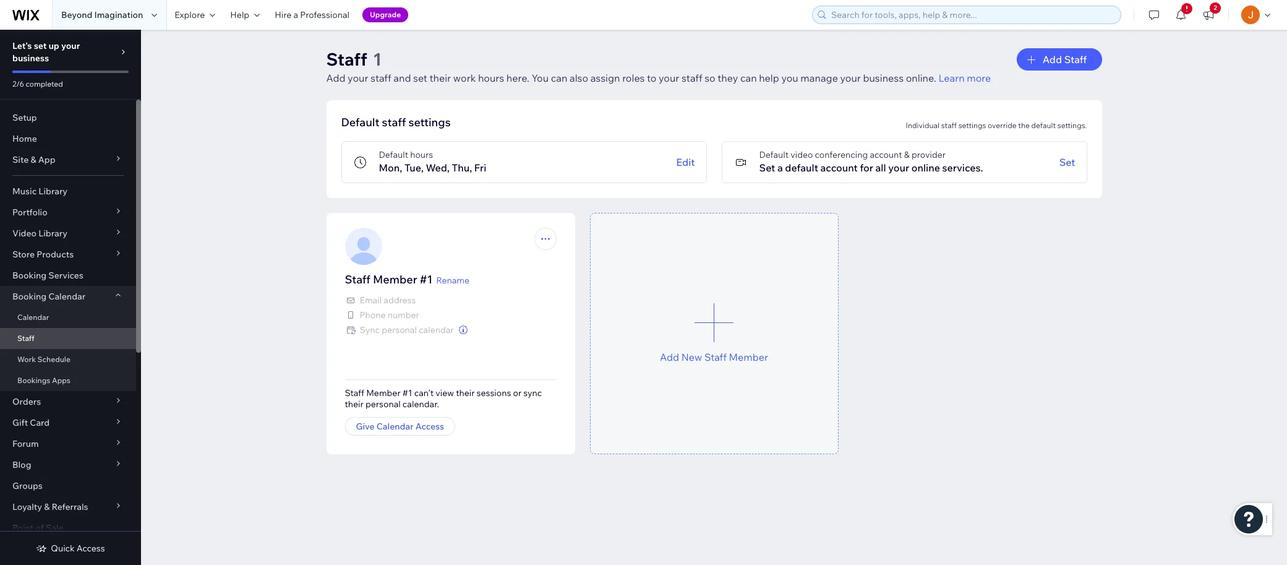 Task type: locate. For each thing, give the bounding box(es) containing it.
work
[[453, 72, 476, 84]]

default staff settings
[[341, 115, 451, 129]]

set left up
[[34, 40, 47, 51]]

booking inside popup button
[[12, 291, 47, 302]]

staff link
[[0, 328, 136, 349]]

2 library from the top
[[38, 228, 67, 239]]

0 horizontal spatial add
[[326, 72, 346, 84]]

1 vertical spatial personal
[[366, 399, 401, 410]]

1 vertical spatial business
[[864, 72, 904, 84]]

1 horizontal spatial can
[[741, 72, 757, 84]]

member up give calendar access
[[366, 387, 401, 399]]

0 vertical spatial set
[[34, 40, 47, 51]]

1 vertical spatial #1
[[403, 387, 413, 399]]

2 vertical spatial add
[[660, 351, 680, 363]]

0 vertical spatial personal
[[382, 324, 417, 335]]

1 horizontal spatial hours
[[478, 72, 504, 84]]

can't
[[414, 387, 434, 399]]

phone
[[360, 309, 386, 321]]

0 vertical spatial library
[[39, 186, 68, 197]]

#1 inside staff member #1 can't view their sessions or sync their personal calendar.
[[403, 387, 413, 399]]

staff
[[326, 48, 368, 70], [1065, 53, 1088, 66], [345, 272, 371, 287], [17, 334, 34, 343], [705, 351, 727, 363], [345, 387, 365, 399]]

default inside default video conferencing account & provider set a default account for all your online services.
[[786, 162, 819, 174]]

0 horizontal spatial set
[[34, 40, 47, 51]]

hire
[[275, 9, 292, 20]]

1 horizontal spatial &
[[44, 501, 50, 512]]

default inside default hours mon, tue, wed, thu, fri
[[379, 149, 408, 160]]

1 horizontal spatial a
[[778, 162, 783, 174]]

&
[[905, 149, 910, 160], [31, 154, 36, 165], [44, 501, 50, 512]]

point of sale
[[12, 522, 64, 533]]

1 vertical spatial default
[[786, 162, 819, 174]]

booking down booking services
[[12, 291, 47, 302]]

0 vertical spatial member
[[373, 272, 418, 287]]

library
[[39, 186, 68, 197], [38, 228, 67, 239]]

blog
[[12, 459, 31, 470]]

your left the and on the left top
[[348, 72, 368, 84]]

1 horizontal spatial set
[[1060, 156, 1076, 168]]

calendar down booking calendar
[[17, 313, 49, 322]]

member inside staff member #1 can't view their sessions or sync their personal calendar.
[[366, 387, 401, 399]]

staff inside 'staff 1 add your staff and set their work hours here. you can also assign roles to your staff so they can help you manage your business online. learn more'
[[326, 48, 368, 70]]

gift card
[[12, 417, 50, 428]]

rename button
[[436, 275, 470, 286]]

quick access button
[[36, 543, 105, 554]]

hours right work at the top left of the page
[[478, 72, 504, 84]]

& inside default video conferencing account & provider set a default account for all your online services.
[[905, 149, 910, 160]]

& for referrals
[[44, 501, 50, 512]]

account up all
[[870, 149, 903, 160]]

default down video
[[786, 162, 819, 174]]

library up "products"
[[38, 228, 67, 239]]

you
[[782, 72, 799, 84]]

default video conferencing account & provider set a default account for all your online services.
[[760, 149, 984, 174]]

give calendar access
[[356, 421, 444, 432]]

0 horizontal spatial access
[[77, 543, 105, 554]]

staff inside "link"
[[17, 334, 34, 343]]

0 vertical spatial booking
[[12, 270, 47, 281]]

calendar inside popup button
[[48, 291, 85, 302]]

personal down number
[[382, 324, 417, 335]]

add inside 'staff 1 add your staff and set their work hours here. you can also assign roles to your staff so they can help you manage your business online. learn more'
[[326, 72, 346, 84]]

set inside 'staff 1 add your staff and set their work hours here. you can also assign roles to your staff so they can help you manage your business online. learn more'
[[413, 72, 428, 84]]

video library
[[12, 228, 67, 239]]

booking for booking calendar
[[12, 291, 47, 302]]

default right the
[[1032, 121, 1056, 130]]

default for default staff settings
[[341, 115, 380, 129]]

settings for default
[[409, 115, 451, 129]]

2 can from the left
[[741, 72, 757, 84]]

sync
[[360, 324, 380, 335]]

and
[[394, 72, 411, 84]]

account
[[870, 149, 903, 160], [821, 162, 858, 174]]

0 vertical spatial business
[[12, 53, 49, 64]]

0 horizontal spatial can
[[551, 72, 568, 84]]

booking down store
[[12, 270, 47, 281]]

assign
[[591, 72, 620, 84]]

sync
[[524, 387, 542, 399]]

0 vertical spatial add
[[1043, 53, 1063, 66]]

upgrade button
[[363, 7, 409, 22]]

& right site
[[31, 154, 36, 165]]

a
[[294, 9, 298, 20], [778, 162, 783, 174]]

0 vertical spatial default
[[1032, 121, 1056, 130]]

booking services
[[12, 270, 83, 281]]

1 vertical spatial library
[[38, 228, 67, 239]]

1 horizontal spatial set
[[413, 72, 428, 84]]

0 horizontal spatial hours
[[410, 149, 433, 160]]

1 vertical spatial hours
[[410, 149, 433, 160]]

video
[[791, 149, 813, 160]]

0 horizontal spatial their
[[345, 399, 364, 410]]

can right you
[[551, 72, 568, 84]]

calendar inside button
[[377, 421, 414, 432]]

1 horizontal spatial account
[[870, 149, 903, 160]]

bookings apps link
[[0, 370, 136, 391]]

1 vertical spatial access
[[77, 543, 105, 554]]

library inside popup button
[[38, 228, 67, 239]]

staff 1 add your staff and set their work hours here. you can also assign roles to your staff so they can help you manage your business online. learn more
[[326, 48, 992, 84]]

0 vertical spatial calendar
[[48, 291, 85, 302]]

work
[[17, 355, 36, 364]]

orders button
[[0, 391, 136, 412]]

explore
[[175, 9, 205, 20]]

default for default hours mon, tue, wed, thu, fri
[[379, 149, 408, 160]]

default inside default video conferencing account & provider set a default account for all your online services.
[[760, 149, 789, 160]]

2 vertical spatial calendar
[[377, 421, 414, 432]]

0 vertical spatial hours
[[478, 72, 504, 84]]

#1 left rename "button"
[[420, 272, 433, 287]]

0 horizontal spatial account
[[821, 162, 858, 174]]

0 horizontal spatial &
[[31, 154, 36, 165]]

& right loyalty at the left
[[44, 501, 50, 512]]

your right up
[[61, 40, 80, 51]]

2 vertical spatial member
[[366, 387, 401, 399]]

1 vertical spatial add
[[326, 72, 346, 84]]

setup link
[[0, 107, 136, 128]]

2 booking from the top
[[12, 291, 47, 302]]

add for add new staff member
[[660, 351, 680, 363]]

of
[[36, 522, 44, 533]]

let's
[[12, 40, 32, 51]]

your right all
[[889, 162, 910, 174]]

staff for staff
[[17, 334, 34, 343]]

calendar right "give"
[[377, 421, 414, 432]]

account down conferencing
[[821, 162, 858, 174]]

1 horizontal spatial #1
[[420, 272, 433, 287]]

or
[[513, 387, 522, 399]]

override
[[988, 121, 1017, 130]]

booking
[[12, 270, 47, 281], [12, 291, 47, 302]]

& left provider
[[905, 149, 910, 160]]

settings up default hours mon, tue, wed, thu, fri
[[409, 115, 451, 129]]

0 vertical spatial account
[[870, 149, 903, 160]]

1 vertical spatial booking
[[12, 291, 47, 302]]

learn more button
[[939, 71, 992, 85]]

0 vertical spatial access
[[416, 421, 444, 432]]

individual staff settings override the default settings.
[[906, 121, 1088, 130]]

forum
[[12, 438, 39, 449]]

their
[[430, 72, 451, 84], [456, 387, 475, 399], [345, 399, 364, 410]]

staff inside staff member #1 can't view their sessions or sync their personal calendar.
[[345, 387, 365, 399]]

to
[[647, 72, 657, 84]]

0 horizontal spatial set
[[760, 162, 776, 174]]

1 vertical spatial member
[[729, 351, 769, 363]]

schedule
[[37, 355, 70, 364]]

& inside popup button
[[44, 501, 50, 512]]

library for video library
[[38, 228, 67, 239]]

calendar down services
[[48, 291, 85, 302]]

personal inside staff member #1 can't view their sessions or sync their personal calendar.
[[366, 399, 401, 410]]

orders
[[12, 396, 41, 407]]

music
[[12, 186, 37, 197]]

1 booking from the top
[[12, 270, 47, 281]]

staff
[[371, 72, 392, 84], [682, 72, 703, 84], [382, 115, 406, 129], [942, 121, 957, 130]]

app
[[38, 154, 55, 165]]

1 vertical spatial set
[[413, 72, 428, 84]]

1
[[373, 48, 382, 70]]

hours inside default hours mon, tue, wed, thu, fri
[[410, 149, 433, 160]]

2/6 completed
[[12, 79, 63, 88]]

hours up tue,
[[410, 149, 433, 160]]

staff for staff member #1 rename
[[345, 272, 371, 287]]

member up the address
[[373, 272, 418, 287]]

0 vertical spatial a
[[294, 9, 298, 20]]

default for default video conferencing account & provider set a default account for all your online services.
[[760, 149, 789, 160]]

member right "new"
[[729, 351, 769, 363]]

staff down the and on the left top
[[382, 115, 406, 129]]

calendar for booking calendar
[[48, 291, 85, 302]]

access down the calendar.
[[416, 421, 444, 432]]

1 vertical spatial account
[[821, 162, 858, 174]]

address
[[384, 295, 416, 306]]

add new staff member button
[[590, 213, 839, 454]]

sale
[[46, 522, 64, 533]]

their up "give"
[[345, 399, 364, 410]]

business inside 'staff 1 add your staff and set their work hours here. you can also assign roles to your staff so they can help you manage your business online. learn more'
[[864, 72, 904, 84]]

0 horizontal spatial business
[[12, 53, 49, 64]]

default
[[341, 115, 380, 129], [379, 149, 408, 160], [760, 149, 789, 160]]

home link
[[0, 128, 136, 149]]

forum button
[[0, 433, 136, 454]]

video library button
[[0, 223, 136, 244]]

set inside let's set up your business
[[34, 40, 47, 51]]

0 horizontal spatial #1
[[403, 387, 413, 399]]

1 horizontal spatial add
[[660, 351, 680, 363]]

sessions
[[477, 387, 511, 399]]

1 library from the top
[[39, 186, 68, 197]]

1 horizontal spatial business
[[864, 72, 904, 84]]

access right the quick
[[77, 543, 105, 554]]

your inside let's set up your business
[[61, 40, 80, 51]]

business left online.
[[864, 72, 904, 84]]

member
[[373, 272, 418, 287], [729, 351, 769, 363], [366, 387, 401, 399]]

point
[[12, 522, 34, 533]]

booking calendar
[[12, 291, 85, 302]]

& inside dropdown button
[[31, 154, 36, 165]]

Search for tools, apps, help & more... field
[[828, 6, 1118, 24]]

their right view
[[456, 387, 475, 399]]

sidebar element
[[0, 30, 141, 565]]

add new staff member
[[660, 351, 769, 363]]

0 vertical spatial #1
[[420, 272, 433, 287]]

2 horizontal spatial add
[[1043, 53, 1063, 66]]

set inside default video conferencing account & provider set a default account for all your online services.
[[760, 162, 776, 174]]

wed,
[[426, 162, 450, 174]]

set button
[[1060, 155, 1076, 170]]

0 horizontal spatial settings
[[409, 115, 451, 129]]

their left work at the top left of the page
[[430, 72, 451, 84]]

#1 left can't
[[403, 387, 413, 399]]

can left help
[[741, 72, 757, 84]]

1 horizontal spatial access
[[416, 421, 444, 432]]

bookings
[[17, 376, 50, 385]]

0 horizontal spatial default
[[786, 162, 819, 174]]

2 horizontal spatial their
[[456, 387, 475, 399]]

portfolio
[[12, 207, 47, 218]]

personal up give calendar access button
[[366, 399, 401, 410]]

bookings apps
[[17, 376, 70, 385]]

up
[[49, 40, 59, 51]]

business down let's
[[12, 53, 49, 64]]

library up portfolio dropdown button
[[39, 186, 68, 197]]

2 horizontal spatial &
[[905, 149, 910, 160]]

can
[[551, 72, 568, 84], [741, 72, 757, 84]]

professional
[[300, 9, 350, 20]]

1 vertical spatial a
[[778, 162, 783, 174]]

settings for individual
[[959, 121, 987, 130]]

set right the and on the left top
[[413, 72, 428, 84]]

1 horizontal spatial default
[[1032, 121, 1056, 130]]

settings left override
[[959, 121, 987, 130]]

site
[[12, 154, 29, 165]]

fri
[[475, 162, 487, 174]]

1 horizontal spatial their
[[430, 72, 451, 84]]

1 horizontal spatial settings
[[959, 121, 987, 130]]

staff right individual
[[942, 121, 957, 130]]



Task type: vqa. For each thing, say whether or not it's contained in the screenshot.
Field
no



Task type: describe. For each thing, give the bounding box(es) containing it.
your right manage
[[841, 72, 861, 84]]

work schedule link
[[0, 349, 136, 370]]

card
[[30, 417, 50, 428]]

booking services link
[[0, 265, 136, 286]]

staff down 1
[[371, 72, 392, 84]]

hours inside 'staff 1 add your staff and set their work hours here. you can also assign roles to your staff so they can help you manage your business online. learn more'
[[478, 72, 504, 84]]

calendar.
[[403, 399, 439, 410]]

calendar link
[[0, 307, 136, 328]]

provider
[[912, 149, 946, 160]]

loyalty & referrals
[[12, 501, 88, 512]]

completed
[[26, 79, 63, 88]]

manage
[[801, 72, 838, 84]]

member for staff member #1 rename
[[373, 272, 418, 287]]

work schedule
[[17, 355, 70, 364]]

library for music library
[[39, 186, 68, 197]]

loyalty
[[12, 501, 42, 512]]

you
[[532, 72, 549, 84]]

products
[[37, 249, 74, 260]]

here.
[[507, 72, 530, 84]]

online.
[[906, 72, 937, 84]]

calendar
[[419, 324, 454, 335]]

2/6
[[12, 79, 24, 88]]

their inside 'staff 1 add your staff and set their work hours here. you can also assign roles to your staff so they can help you manage your business online. learn more'
[[430, 72, 451, 84]]

store
[[12, 249, 35, 260]]

your inside default video conferencing account & provider set a default account for all your online services.
[[889, 162, 910, 174]]

your right to
[[659, 72, 680, 84]]

hire a professional link
[[267, 0, 357, 30]]

& for app
[[31, 154, 36, 165]]

booking calendar button
[[0, 286, 136, 307]]

portfolio button
[[0, 202, 136, 223]]

#1 for staff member #1 rename
[[420, 272, 433, 287]]

let's set up your business
[[12, 40, 80, 64]]

store products
[[12, 249, 74, 260]]

thu,
[[452, 162, 472, 174]]

give calendar access button
[[345, 417, 456, 436]]

individual
[[906, 121, 940, 130]]

2 button
[[1196, 0, 1223, 30]]

phone number
[[360, 309, 420, 321]]

blog button
[[0, 454, 136, 475]]

roles
[[623, 72, 645, 84]]

store products button
[[0, 244, 136, 265]]

tue,
[[405, 162, 424, 174]]

business inside let's set up your business
[[12, 53, 49, 64]]

sync personal calendar
[[360, 324, 454, 335]]

add for add staff
[[1043, 53, 1063, 66]]

quick access
[[51, 543, 105, 554]]

for
[[860, 162, 874, 174]]

add staff
[[1043, 53, 1088, 66]]

help
[[230, 9, 250, 20]]

online
[[912, 162, 941, 174]]

default hours mon, tue, wed, thu, fri
[[379, 149, 487, 174]]

staff member #1 can't view their sessions or sync their personal calendar.
[[345, 387, 542, 410]]

member for staff member #1 can't view their sessions or sync their personal calendar.
[[366, 387, 401, 399]]

staff left so in the top of the page
[[682, 72, 703, 84]]

member inside button
[[729, 351, 769, 363]]

gift card button
[[0, 412, 136, 433]]

1 vertical spatial calendar
[[17, 313, 49, 322]]

edit
[[677, 156, 695, 168]]

rename
[[436, 275, 470, 286]]

a inside default video conferencing account & provider set a default account for all your online services.
[[778, 162, 783, 174]]

video
[[12, 228, 37, 239]]

1 can from the left
[[551, 72, 568, 84]]

booking for booking services
[[12, 270, 47, 281]]

access inside sidebar element
[[77, 543, 105, 554]]

site & app button
[[0, 149, 136, 170]]

imagination
[[94, 9, 143, 20]]

email
[[360, 295, 382, 306]]

quick
[[51, 543, 75, 554]]

calendar for give calendar access
[[377, 421, 414, 432]]

staff for staff member #1 can't view their sessions or sync their personal calendar.
[[345, 387, 365, 399]]

edit button
[[677, 155, 695, 170]]

add staff button
[[1017, 48, 1102, 71]]

point of sale link
[[0, 517, 136, 538]]

music library link
[[0, 181, 136, 202]]

site & app
[[12, 154, 55, 165]]

help
[[759, 72, 780, 84]]

conferencing
[[815, 149, 868, 160]]

music library
[[12, 186, 68, 197]]

hire a professional
[[275, 9, 350, 20]]

access inside button
[[416, 421, 444, 432]]

new
[[682, 351, 703, 363]]

apps
[[52, 376, 70, 385]]

0 horizontal spatial a
[[294, 9, 298, 20]]

staff for staff 1 add your staff and set their work hours here. you can also assign roles to your staff so they can help you manage your business online. learn more
[[326, 48, 368, 70]]

services
[[48, 270, 83, 281]]

beyond
[[61, 9, 92, 20]]

setup
[[12, 112, 37, 123]]

#1 for staff member #1 can't view their sessions or sync their personal calendar.
[[403, 387, 413, 399]]

so
[[705, 72, 716, 84]]

number
[[388, 309, 420, 321]]

learn
[[939, 72, 965, 84]]

view
[[436, 387, 454, 399]]

the
[[1019, 121, 1030, 130]]



